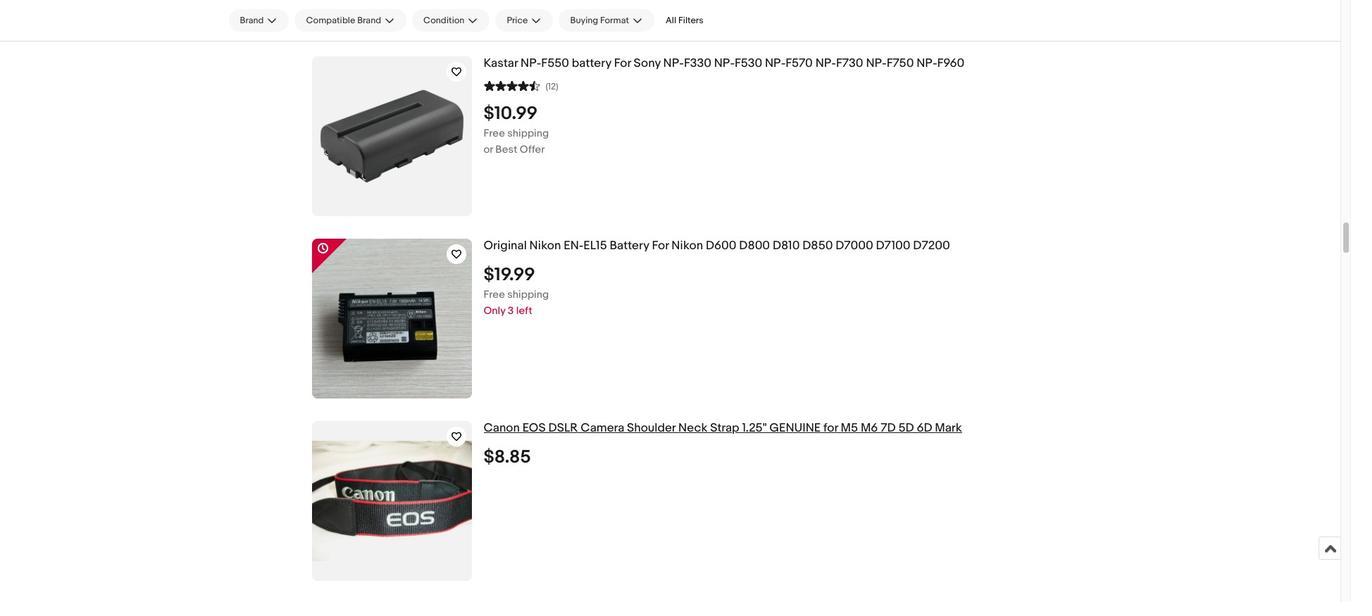 Task type: describe. For each thing, give the bounding box(es) containing it.
canon eos dslr camera shoulder neck strap 1.25" genuine for m5 m6 7d 5d 6d mark image
[[312, 441, 472, 561]]

7d
[[881, 421, 896, 435]]

canon eos dslr camera shoulder neck strap 1.25" genuine for m5 m6 7d 5d 6d mark
[[484, 421, 962, 435]]

5d
[[898, 421, 914, 435]]

price button
[[495, 9, 553, 32]]

(12) link
[[484, 79, 558, 92]]

5 np- from the left
[[815, 56, 836, 70]]

price
[[507, 15, 528, 26]]

6 np- from the left
[[866, 56, 887, 70]]

free for $19.99
[[484, 288, 505, 301]]

compatible brand button
[[295, 9, 406, 32]]

all filters
[[666, 15, 704, 26]]

format
[[600, 15, 629, 26]]

4.5 out of 5 stars image
[[484, 79, 540, 92]]

$19.99
[[484, 264, 535, 286]]

d7000
[[836, 239, 873, 253]]

canon eos dslr camera shoulder neck strap 1.25" genuine for m5 m6 7d 5d 6d mark link
[[484, 421, 1184, 436]]

original nikon en-el15 battery for nikon d600 d800 d810 d850 d7000 d7100 d7200
[[484, 239, 950, 253]]

2 nikon from the left
[[672, 239, 703, 253]]

only
[[484, 304, 505, 318]]

compatible
[[306, 15, 355, 26]]

d850
[[802, 239, 833, 253]]

filters
[[678, 15, 704, 26]]

f730
[[836, 56, 863, 70]]

f550
[[541, 56, 569, 70]]

condition
[[423, 15, 464, 26]]

1.25"
[[742, 421, 767, 435]]

strap
[[710, 421, 739, 435]]

1 nikon from the left
[[529, 239, 561, 253]]

dslr
[[548, 421, 578, 435]]

camera
[[581, 421, 624, 435]]

f330
[[684, 56, 711, 70]]

free for $10.99
[[484, 127, 505, 140]]

or
[[484, 143, 493, 156]]

m5
[[841, 421, 858, 435]]

battery
[[610, 239, 649, 253]]

d7200
[[913, 239, 950, 253]]

2 brand from the left
[[357, 15, 381, 26]]

neck
[[678, 421, 707, 435]]

original
[[484, 239, 527, 253]]

canon
[[484, 421, 520, 435]]

compatible brand
[[306, 15, 381, 26]]

6d
[[917, 421, 932, 435]]

mark
[[935, 421, 962, 435]]

kastar np-f550 battery for sony np-f330 np-f530 np-f570 np-f730 np-f750 np-f960 link
[[484, 56, 1184, 71]]

2 np- from the left
[[663, 56, 684, 70]]

genuine
[[769, 421, 821, 435]]



Task type: locate. For each thing, give the bounding box(es) containing it.
d810
[[773, 239, 800, 253]]

m6
[[861, 421, 878, 435]]

original nikon en-el15 battery for nikon d600 d800 d810 d850 d7000 d7100 d7200 image
[[312, 239, 472, 399]]

free inside the $19.99 free shipping only 3 left
[[484, 288, 505, 301]]

buying
[[570, 15, 598, 26]]

original nikon en-el15 battery for nikon d600 d800 d810 d850 d7000 d7100 d7200 link
[[484, 239, 1184, 253]]

for
[[614, 56, 631, 70], [652, 239, 669, 253]]

shipping for $10.99
[[507, 127, 549, 140]]

all
[[666, 15, 676, 26]]

$10.99
[[484, 103, 538, 125]]

kastar np-f550 battery for sony np-f330 np-f530 np-f570 np-f730 np-f750 np-f960 image
[[312, 56, 472, 216]]

nikon
[[529, 239, 561, 253], [672, 239, 703, 253]]

kastar np-f550 battery for sony np-f330 np-f530 np-f570 np-f730 np-f750 np-f960
[[484, 56, 964, 70]]

np- right sony
[[663, 56, 684, 70]]

free inside the $10.99 free shipping or best offer
[[484, 127, 505, 140]]

2 shipping from the top
[[507, 288, 549, 301]]

0 horizontal spatial for
[[614, 56, 631, 70]]

all filters button
[[660, 9, 709, 32]]

for right battery
[[652, 239, 669, 253]]

3
[[508, 304, 514, 318]]

0 horizontal spatial brand
[[240, 15, 264, 26]]

free up only
[[484, 288, 505, 301]]

offer
[[520, 143, 545, 156]]

shipping
[[507, 127, 549, 140], [507, 288, 549, 301]]

shipping up left
[[507, 288, 549, 301]]

kastar
[[484, 56, 518, 70]]

sony
[[634, 56, 661, 70]]

0 vertical spatial for
[[614, 56, 631, 70]]

np-
[[521, 56, 541, 70], [663, 56, 684, 70], [714, 56, 735, 70], [765, 56, 786, 70], [815, 56, 836, 70], [866, 56, 887, 70], [917, 56, 937, 70]]

7 np- from the left
[[917, 56, 937, 70]]

for
[[823, 421, 838, 435]]

0 vertical spatial shipping
[[507, 127, 549, 140]]

for inside the kastar np-f550 battery for sony np-f330 np-f530 np-f570 np-f730 np-f750 np-f960 link
[[614, 56, 631, 70]]

1 horizontal spatial for
[[652, 239, 669, 253]]

$8.85
[[484, 446, 531, 468]]

0 horizontal spatial nikon
[[529, 239, 561, 253]]

0 vertical spatial free
[[484, 127, 505, 140]]

brand
[[240, 15, 264, 26], [357, 15, 381, 26]]

buying format button
[[559, 9, 654, 32]]

d800
[[739, 239, 770, 253]]

f750
[[887, 56, 914, 70]]

left
[[516, 304, 532, 318]]

1 np- from the left
[[521, 56, 541, 70]]

d600
[[706, 239, 736, 253]]

1 horizontal spatial nikon
[[672, 239, 703, 253]]

f530
[[735, 56, 762, 70]]

np- right f730 at the top right of the page
[[866, 56, 887, 70]]

1 horizontal spatial brand
[[357, 15, 381, 26]]

shipping for $19.99
[[507, 288, 549, 301]]

$19.99 free shipping only 3 left
[[484, 264, 549, 318]]

np- right the f570
[[815, 56, 836, 70]]

np- right f750
[[917, 56, 937, 70]]

1 brand from the left
[[240, 15, 264, 26]]

f960
[[937, 56, 964, 70]]

d7100
[[876, 239, 910, 253]]

(12)
[[546, 81, 558, 92]]

condition button
[[412, 9, 490, 32]]

2 free from the top
[[484, 288, 505, 301]]

shipping up offer
[[507, 127, 549, 140]]

free up or
[[484, 127, 505, 140]]

4 np- from the left
[[765, 56, 786, 70]]

shipping inside the $19.99 free shipping only 3 left
[[507, 288, 549, 301]]

$10.99 free shipping or best offer
[[484, 103, 549, 156]]

for left sony
[[614, 56, 631, 70]]

np- up (12) link
[[521, 56, 541, 70]]

3 np- from the left
[[714, 56, 735, 70]]

1 vertical spatial shipping
[[507, 288, 549, 301]]

1 vertical spatial free
[[484, 288, 505, 301]]

mini attachment masd-1 camera micro sd - tf to xd card adapter for olympus image
[[312, 0, 472, 34]]

np- right f530 in the right of the page
[[765, 56, 786, 70]]

battery
[[572, 56, 611, 70]]

eos
[[522, 421, 546, 435]]

nikon left en-
[[529, 239, 561, 253]]

np- right f330
[[714, 56, 735, 70]]

brand button
[[229, 9, 289, 32]]

free
[[484, 127, 505, 140], [484, 288, 505, 301]]

f570
[[786, 56, 813, 70]]

best
[[495, 143, 517, 156]]

1 vertical spatial for
[[652, 239, 669, 253]]

1 free from the top
[[484, 127, 505, 140]]

buying format
[[570, 15, 629, 26]]

for inside original nikon en-el15 battery for nikon d600 d800 d810 d850 d7000 d7100 d7200 link
[[652, 239, 669, 253]]

nikon left d600
[[672, 239, 703, 253]]

1 shipping from the top
[[507, 127, 549, 140]]

shoulder
[[627, 421, 676, 435]]

shipping inside the $10.99 free shipping or best offer
[[507, 127, 549, 140]]

en-
[[564, 239, 583, 253]]

el15
[[583, 239, 607, 253]]



Task type: vqa. For each thing, say whether or not it's contained in the screenshot.
My
no



